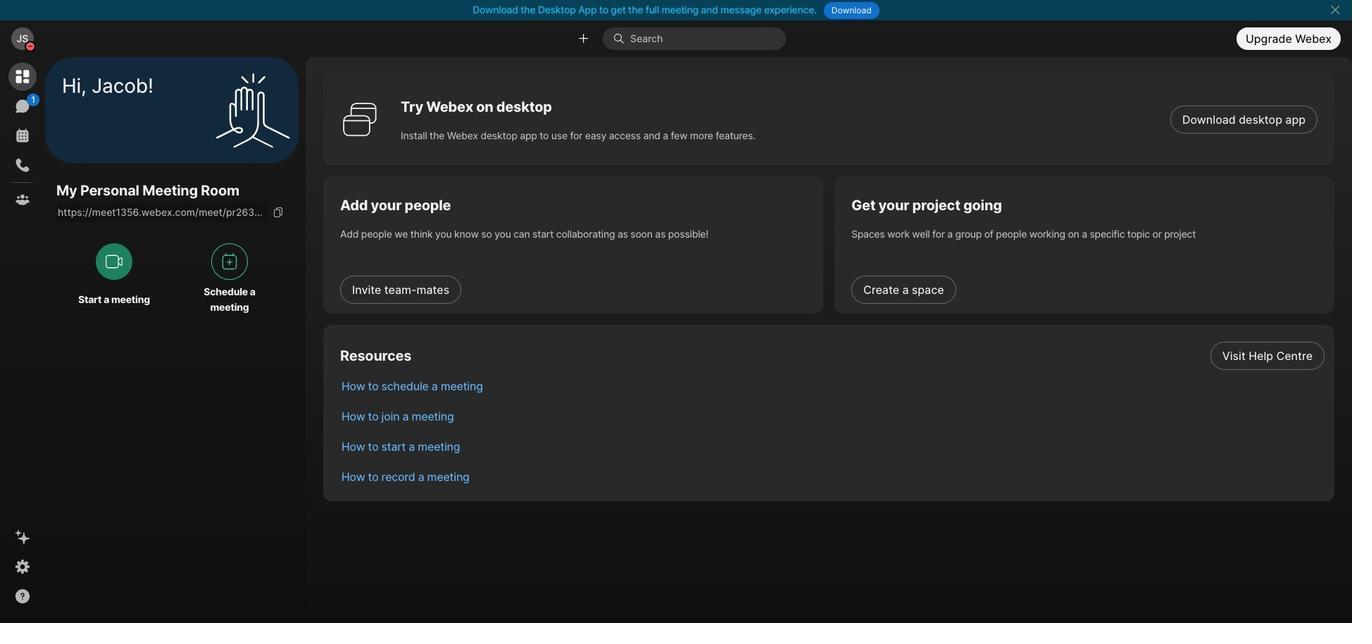 Task type: describe. For each thing, give the bounding box(es) containing it.
cancel_16 image
[[1330, 4, 1341, 15]]

two hands high-fiving image
[[211, 68, 295, 152]]

webex tab list
[[8, 63, 39, 214]]

2 list item from the top
[[330, 371, 1335, 401]]



Task type: vqa. For each thing, say whether or not it's contained in the screenshot.
2nd the name@email.com email field from the top of the page
no



Task type: locate. For each thing, give the bounding box(es) containing it.
1 list item from the top
[[330, 341, 1335, 371]]

4 list item from the top
[[330, 432, 1335, 462]]

None text field
[[56, 203, 268, 223]]

list item
[[330, 341, 1335, 371], [330, 371, 1335, 401], [330, 401, 1335, 432], [330, 432, 1335, 462], [330, 462, 1335, 492]]

3 list item from the top
[[330, 401, 1335, 432]]

5 list item from the top
[[330, 462, 1335, 492]]

navigation
[[0, 57, 45, 624]]



